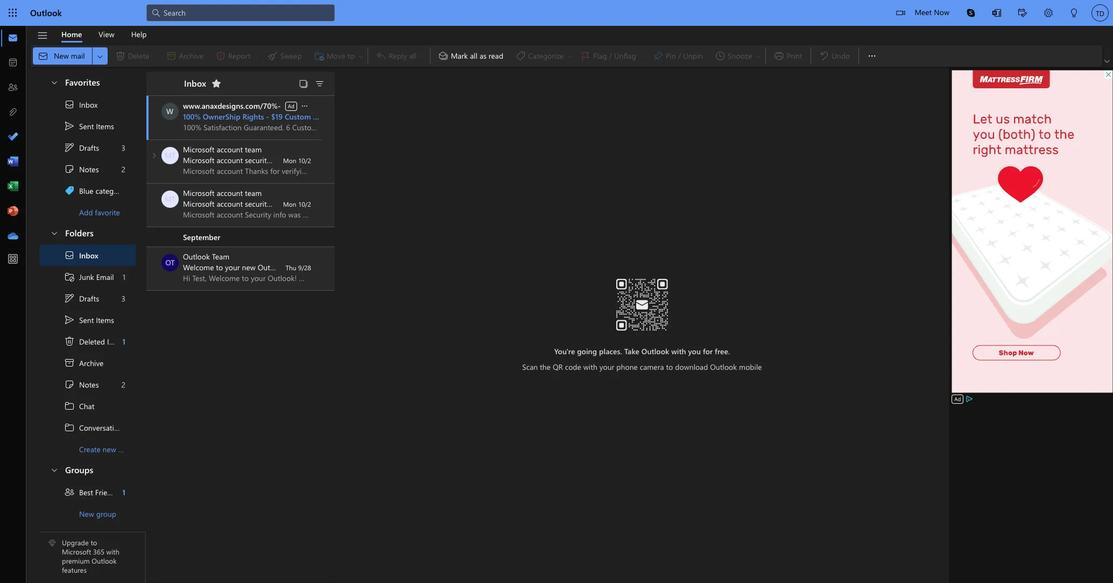 Task type: describe. For each thing, give the bounding box(es) containing it.
more apps image
[[8, 254, 18, 265]]

people image
[[8, 82, 18, 93]]

2 horizontal spatial with
[[672, 346, 687, 356]]

 best friends chat
[[64, 487, 137, 498]]

 for  chat
[[64, 401, 75, 412]]

mt for mt option
[[165, 194, 176, 204]]

Search for email, meetings, files and more. field
[[163, 7, 329, 18]]

mon 10/2 for was
[[283, 200, 311, 208]]

as
[[480, 51, 487, 61]]

microsoft inside upgrade to microsoft 365 with premium outlook features
[[62, 547, 91, 557]]

upgrade to microsoft 365 with premium outlook features
[[62, 538, 120, 575]]

qr
[[553, 362, 563, 372]]

now inside message list no conversations selected list box
[[337, 101, 353, 111]]

new inside tree item
[[103, 444, 116, 454]]

2 vertical spatial inbox
[[79, 250, 98, 260]]

www.anaxdesigns.com/70%-discount/order-now
[[183, 101, 353, 111]]

1 horizontal spatial with
[[584, 362, 598, 372]]

word image
[[8, 157, 18, 168]]

 inbox inside favorites tree
[[64, 99, 98, 110]]

Select a conversation checkbox
[[162, 147, 183, 164]]

 button for folders
[[45, 223, 63, 243]]

going
[[578, 346, 597, 356]]

outlook.com
[[258, 262, 301, 273]]

to for upgrade to microsoft 365 with premium outlook features
[[91, 538, 97, 548]]

thu 9/28
[[286, 263, 311, 272]]

home button
[[53, 26, 90, 43]]

2  sent items from the top
[[64, 315, 114, 325]]

100% ownership rights - $19 custom logo design
[[183, 112, 356, 122]]

upgrade
[[62, 538, 89, 548]]

-
[[266, 112, 269, 122]]

 inside dropdown button
[[96, 52, 104, 61]]

rights
[[243, 112, 264, 122]]

you're going places. take outlook with you for free. scan the qr code with your phone camera to download outlook mobile
[[523, 346, 763, 372]]

create
[[79, 444, 101, 454]]

read
[[489, 51, 504, 61]]

3 for 
[[122, 142, 126, 153]]

 inside favorites tree
[[64, 164, 75, 175]]

 notes inside tree
[[64, 379, 99, 390]]

code
[[565, 362, 582, 372]]

info for verification
[[273, 155, 286, 165]]

 button
[[208, 75, 225, 92]]

premium features image
[[48, 540, 56, 548]]

outlook inside message list no conversations selected list box
[[183, 252, 210, 262]]

 chat
[[64, 401, 95, 412]]

friends
[[95, 487, 119, 497]]

10/2 for verification
[[298, 156, 311, 165]]

1 for 
[[123, 272, 126, 282]]

items inside " deleted items 1"
[[107, 336, 125, 347]]

was
[[288, 199, 300, 209]]

mark
[[451, 51, 468, 61]]

 tree item
[[39, 352, 136, 374]]

favorites tree
[[39, 68, 136, 223]]


[[211, 78, 222, 89]]

microsoft account team for microsoft account security info verification
[[183, 144, 262, 155]]

groups
[[65, 464, 93, 476]]

1  tree item from the top
[[39, 158, 136, 180]]


[[64, 358, 75, 368]]

inbox 
[[184, 77, 222, 89]]

favorite
[[95, 207, 120, 217]]

archive
[[79, 358, 104, 368]]

create new folder
[[79, 444, 138, 454]]

message list section
[[147, 69, 356, 583]]

100%
[[183, 112, 201, 122]]

onedrive image
[[8, 231, 18, 242]]

 button
[[296, 76, 311, 91]]

favorites
[[65, 76, 100, 88]]

 button
[[985, 0, 1011, 27]]

outlook banner
[[0, 0, 1114, 27]]

2  tree item from the top
[[39, 309, 136, 331]]

 drafts for 
[[64, 293, 99, 304]]

2  from the top
[[64, 379, 75, 390]]

 button
[[1103, 56, 1113, 67]]

group
[[96, 509, 116, 519]]

help
[[131, 29, 147, 39]]

to for welcome to your new outlook.com account
[[216, 262, 223, 273]]

tab list inside application
[[53, 26, 155, 43]]

folders tree item
[[39, 223, 136, 245]]

outlook team image
[[162, 254, 179, 271]]

1  tree item from the top
[[39, 395, 136, 417]]

1  tree item from the top
[[39, 94, 136, 115]]

 button
[[862, 45, 884, 67]]

new inside message list no conversations selected list box
[[242, 262, 256, 273]]

you
[[689, 346, 701, 356]]

items inside favorites tree
[[96, 121, 114, 131]]

excel image
[[8, 182, 18, 192]]

drafts for 
[[79, 142, 99, 153]]

for
[[703, 346, 713, 356]]


[[64, 185, 75, 196]]

now inside outlook banner
[[935, 7, 950, 17]]

move & delete group
[[33, 45, 366, 67]]


[[897, 9, 906, 17]]

1 horizontal spatial ad
[[955, 395, 962, 403]]

category
[[96, 186, 125, 196]]

1 vertical spatial items
[[96, 315, 114, 325]]

 drafts for 
[[64, 142, 99, 153]]

places.
[[600, 346, 623, 356]]


[[967, 9, 976, 17]]


[[1045, 9, 1054, 17]]

1 inside " deleted items 1"
[[122, 336, 126, 347]]

thu
[[286, 263, 297, 272]]

 tree item for 
[[39, 137, 136, 158]]

www.anaxdesigns.com/70% discount/order now image
[[161, 103, 179, 120]]

folder
[[118, 444, 138, 454]]

w
[[166, 106, 174, 116]]

2  inbox from the top
[[64, 250, 98, 261]]

 button
[[32, 26, 53, 45]]

tags group
[[433, 45, 764, 67]]

microsoft account team image for mt option
[[162, 191, 179, 208]]

 button
[[300, 100, 310, 111]]

sent inside favorites tree
[[79, 121, 94, 131]]

 for 
[[64, 293, 75, 304]]

camera
[[640, 362, 665, 372]]

folders
[[65, 227, 94, 239]]

365
[[93, 547, 104, 557]]

mon for was
[[283, 200, 297, 208]]

new inside tree item
[[79, 509, 94, 519]]


[[1105, 59, 1111, 64]]

features
[[62, 566, 87, 575]]

10/2 for was
[[298, 200, 311, 208]]

 sent items inside favorites tree
[[64, 121, 114, 131]]

chat inside ' best friends chat'
[[121, 487, 137, 497]]

take
[[625, 346, 640, 356]]

mon for verification
[[283, 156, 297, 165]]

powerpoint image
[[8, 206, 18, 217]]

 conversation history
[[64, 422, 149, 433]]

 for favorites
[[50, 78, 59, 86]]


[[64, 336, 75, 347]]

favorites tree item
[[39, 72, 136, 94]]

welcome to your new outlook.com account
[[183, 262, 330, 273]]

2  from the top
[[64, 250, 75, 261]]


[[1019, 9, 1028, 17]]

inbox inside favorites tree
[[79, 99, 98, 110]]

to inside you're going places. take outlook with you for free. scan the qr code with your phone camera to download outlook mobile
[[667, 362, 674, 372]]

Select a conversation checkbox
[[162, 191, 183, 208]]

 inside tree
[[64, 315, 75, 325]]

account down ownership
[[217, 155, 243, 165]]

 notes inside favorites tree
[[64, 164, 99, 175]]



Task type: locate. For each thing, give the bounding box(es) containing it.
now right meet
[[935, 7, 950, 17]]

2 vertical spatial items
[[107, 336, 125, 347]]

0 vertical spatial your
[[225, 262, 240, 273]]

new inside the  new mail
[[54, 51, 69, 61]]

0 vertical spatial 
[[64, 142, 75, 153]]

1 drafts from the top
[[79, 142, 99, 153]]

0 vertical spatial 
[[64, 164, 75, 175]]

new group tree item
[[39, 503, 136, 525]]

td image
[[1092, 4, 1110, 22]]

0 vertical spatial chat
[[79, 401, 95, 411]]

the
[[540, 362, 551, 372]]

0 vertical spatial microsoft account team image
[[162, 147, 179, 164]]

microsoft account security info verification
[[183, 155, 324, 165]]

 button
[[311, 76, 329, 91]]

 tree item
[[39, 482, 137, 503]]

 inbox
[[64, 99, 98, 110], [64, 250, 98, 261]]

security down rights
[[245, 155, 271, 165]]

 mark all as read
[[438, 51, 504, 61]]

1 inside  tree item
[[123, 272, 126, 282]]

1 vertical spatial  drafts
[[64, 293, 99, 304]]

 right mail
[[96, 52, 104, 61]]

2  from the top
[[64, 422, 75, 433]]

10/2 down 'verification'
[[298, 200, 311, 208]]


[[64, 401, 75, 412], [64, 422, 75, 433]]

0 vertical spatial now
[[935, 7, 950, 17]]

2 drafts from the top
[[79, 293, 99, 304]]

team for was
[[245, 188, 262, 198]]

1 right friends at the bottom left
[[122, 487, 126, 497]]

 sent items up  "tree item"
[[64, 315, 114, 325]]

microsoft account team down ownership
[[183, 144, 262, 155]]

1  inbox from the top
[[64, 99, 98, 110]]

create new folder tree item
[[39, 438, 138, 460]]

tab list containing home
[[53, 26, 155, 43]]

mon 10/2 up was on the top of the page
[[283, 156, 311, 165]]

ad
[[288, 102, 295, 110], [955, 395, 962, 403]]

outlook inside banner
[[30, 7, 62, 18]]

to down 'team'
[[216, 262, 223, 273]]

1 vertical spatial  tree item
[[39, 288, 136, 309]]

verification
[[288, 155, 324, 165]]

1 info from the top
[[273, 155, 286, 165]]

 inside favorites tree
[[64, 99, 75, 110]]

account up september heading
[[217, 199, 243, 209]]

1 vertical spatial to
[[667, 362, 674, 372]]

home
[[61, 29, 82, 39]]

1 sent from the top
[[79, 121, 94, 131]]

3 down  tree item
[[122, 293, 126, 304]]

 tree item down " archive"
[[39, 374, 136, 395]]

tree
[[39, 245, 149, 460]]

0 horizontal spatial your
[[225, 262, 240, 273]]

 down the 
[[64, 379, 75, 390]]

0 vertical spatial mon
[[283, 156, 297, 165]]

 inside folders tree item
[[50, 229, 59, 237]]

0 horizontal spatial new
[[103, 444, 116, 454]]

 deleted items 1
[[64, 336, 126, 347]]

0 vertical spatial security
[[245, 155, 271, 165]]

 down favorites on the left top
[[64, 99, 75, 110]]

1  tree item from the top
[[39, 137, 136, 158]]

 button
[[959, 0, 985, 26]]

0 vertical spatial  tree item
[[39, 94, 136, 115]]

1  sent items from the top
[[64, 121, 114, 131]]

2 mon from the top
[[283, 200, 297, 208]]

welcome
[[183, 262, 214, 273]]

new
[[242, 262, 256, 273], [103, 444, 116, 454]]

 search field
[[147, 0, 335, 24]]


[[64, 99, 75, 110], [64, 250, 75, 261]]

tree inside application
[[39, 245, 149, 460]]

info for was
[[273, 199, 286, 209]]

meet
[[915, 7, 933, 17]]

drafts down  junk email
[[79, 293, 99, 304]]

2  notes from the top
[[64, 379, 99, 390]]

inbox down favorites tree item
[[79, 99, 98, 110]]

 up  at the bottom of page
[[64, 315, 75, 325]]

1 1 from the top
[[123, 272, 126, 282]]

message list no conversations selected list box
[[147, 96, 356, 583]]


[[38, 51, 48, 61]]

 for 
[[64, 142, 75, 153]]

your inside message list no conversations selected list box
[[225, 262, 240, 273]]

2  tree item from the top
[[39, 417, 149, 438]]

0 vertical spatial  drafts
[[64, 142, 99, 153]]

1 mon 10/2 from the top
[[283, 156, 311, 165]]

2  button from the top
[[45, 223, 63, 243]]

microsoft account team image
[[162, 147, 179, 164], [162, 191, 179, 208]]

mail image
[[8, 33, 18, 44]]

with right 365
[[106, 547, 120, 557]]

 tree item down the junk on the left of the page
[[39, 288, 136, 309]]

1 vertical spatial mon 10/2
[[283, 200, 311, 208]]

1  drafts from the top
[[64, 142, 99, 153]]

0 vertical spatial mon 10/2
[[283, 156, 311, 165]]

mon
[[283, 156, 297, 165], [283, 200, 297, 208]]

2 inside tree
[[122, 379, 126, 390]]

mt for mt checkbox
[[165, 150, 176, 161]]

 up  conversation history
[[64, 401, 75, 412]]

3 left 
[[122, 142, 126, 153]]

 button for favorites
[[45, 72, 63, 92]]

to right camera
[[667, 362, 674, 372]]

2 mon 10/2 from the top
[[283, 200, 311, 208]]

0 vertical spatial team
[[245, 144, 262, 155]]

1 vertical spatial mt
[[165, 194, 176, 204]]

 for  conversation history
[[64, 422, 75, 433]]

 junk email
[[64, 271, 114, 282]]

1 2 from the top
[[122, 164, 126, 174]]

security for verification
[[245, 155, 271, 165]]

files image
[[8, 107, 18, 118]]

mail
[[71, 51, 85, 61]]

microsoft account team up microsoft account security info was added
[[183, 188, 262, 198]]

2 mt from the top
[[165, 194, 176, 204]]

1 horizontal spatial your
[[600, 362, 615, 372]]

items right deleted
[[107, 336, 125, 347]]

to inside message list no conversations selected list box
[[216, 262, 223, 273]]

mt down mt checkbox
[[165, 194, 176, 204]]

2 horizontal spatial to
[[667, 362, 674, 372]]

 up 
[[64, 250, 75, 261]]

 left folders
[[50, 229, 59, 237]]

1 vertical spatial 
[[64, 379, 75, 390]]

your
[[225, 262, 240, 273], [600, 362, 615, 372]]

 inside groups tree item
[[50, 466, 59, 474]]

0 vertical spatial  tree item
[[39, 137, 136, 158]]

now up design
[[337, 101, 353, 111]]

0 vertical spatial info
[[273, 155, 286, 165]]

 button
[[1062, 0, 1088, 27]]

1  from the top
[[64, 99, 75, 110]]

1 vertical spatial your
[[600, 362, 615, 372]]

 inbox up the junk on the left of the page
[[64, 250, 98, 261]]

history
[[125, 423, 149, 433]]

1 microsoft account team image from the top
[[162, 147, 179, 164]]

add favorite tree item
[[39, 201, 136, 223]]

0 vertical spatial  tree item
[[39, 158, 136, 180]]

deleted
[[79, 336, 105, 347]]

ad up the "custom"
[[288, 102, 295, 110]]

mon up was on the top of the page
[[283, 156, 297, 165]]

2 10/2 from the top
[[298, 200, 311, 208]]

1 right deleted
[[122, 336, 126, 347]]

 down the  new mail
[[50, 78, 59, 86]]

mon 10/2 for verification
[[283, 156, 311, 165]]

1 vertical spatial 3
[[122, 293, 126, 304]]

your down 'places.'
[[600, 362, 615, 372]]

 button left folders
[[45, 223, 63, 243]]

 for groups
[[50, 466, 59, 474]]

 tree item up the junk on the left of the page
[[39, 245, 136, 266]]

1 vertical spatial 10/2
[[298, 200, 311, 208]]

 drafts up the blue
[[64, 142, 99, 153]]

 for  popup button
[[301, 102, 309, 110]]

1  from the top
[[64, 121, 75, 131]]

3  button from the top
[[45, 460, 63, 480]]

inbox up  junk email
[[79, 250, 98, 260]]

set your advertising preferences image
[[966, 395, 975, 403]]

2 up category
[[122, 164, 126, 174]]

1 vertical spatial  inbox
[[64, 250, 98, 261]]

0 vertical spatial new
[[242, 262, 256, 273]]

team
[[245, 144, 262, 155], [245, 188, 262, 198]]

 notes up the blue
[[64, 164, 99, 175]]

 tree item
[[39, 395, 136, 417], [39, 417, 149, 438]]

ownership
[[203, 112, 241, 122]]

0 horizontal spatial with
[[106, 547, 120, 557]]

1 vertical spatial new
[[79, 509, 94, 519]]

0 vertical spatial items
[[96, 121, 114, 131]]

tab list
[[53, 26, 155, 43]]


[[96, 52, 104, 61], [50, 78, 59, 86], [50, 229, 59, 237], [50, 466, 59, 474]]

 inbox down favorites on the left top
[[64, 99, 98, 110]]

microsoft account security info was added
[[183, 199, 323, 209]]

10/2
[[298, 156, 311, 165], [298, 200, 311, 208]]

0 vertical spatial inbox
[[184, 77, 206, 89]]

0 vertical spatial  notes
[[64, 164, 99, 175]]

0 vertical spatial drafts
[[79, 142, 99, 153]]

2 vertical spatial 1
[[122, 487, 126, 497]]

1 10/2 from the top
[[298, 156, 311, 165]]

1 vertical spatial 
[[64, 422, 75, 433]]

1 mt from the top
[[165, 150, 176, 161]]

0 vertical spatial new
[[54, 51, 69, 61]]

1 vertical spatial chat
[[121, 487, 137, 497]]

1 vertical spatial 1
[[122, 336, 126, 347]]

sent up  "tree item"
[[79, 315, 94, 325]]

to right the upgrade
[[91, 538, 97, 548]]


[[315, 79, 325, 89]]

2 vertical spatial with
[[106, 547, 120, 557]]

 tree item up conversation
[[39, 395, 136, 417]]

2  tree item from the top
[[39, 245, 136, 266]]

1 horizontal spatial 
[[867, 51, 878, 61]]

scan
[[523, 362, 538, 372]]

0 vertical spatial  inbox
[[64, 99, 98, 110]]

0 vertical spatial ad
[[288, 102, 295, 110]]

0 vertical spatial 
[[64, 99, 75, 110]]

1 vertical spatial notes
[[79, 379, 99, 390]]

logo
[[313, 112, 330, 122]]

tree containing 
[[39, 245, 149, 460]]

chat right friends at the bottom left
[[121, 487, 137, 497]]

Select a conversation checkbox
[[162, 254, 183, 271]]

inbox inside inbox 
[[184, 77, 206, 89]]

0 vertical spatial with
[[672, 346, 687, 356]]

 button inside folders tree item
[[45, 223, 63, 243]]

mt inside checkbox
[[165, 150, 176, 161]]

0 vertical spatial mt
[[165, 150, 176, 161]]

to inside upgrade to microsoft 365 with premium outlook features
[[91, 538, 97, 548]]

discount/order-
[[281, 101, 337, 111]]


[[150, 151, 158, 160]]

mon 10/2
[[283, 156, 311, 165], [283, 200, 311, 208]]

0 vertical spatial notes
[[79, 164, 99, 174]]

account up microsoft account security info verification
[[217, 144, 243, 155]]

1 vertical spatial 
[[64, 250, 75, 261]]

1 horizontal spatial new
[[79, 509, 94, 519]]

 tree item up the blue
[[39, 158, 136, 180]]

application
[[0, 0, 1114, 583]]

 tree item for 
[[39, 288, 136, 309]]

2  tree item from the top
[[39, 374, 136, 395]]

september
[[183, 232, 221, 242]]

outlook inside upgrade to microsoft 365 with premium outlook features
[[92, 557, 117, 566]]

www.anaxdesigns.com/70%-
[[183, 101, 281, 111]]

1 vertical spatial team
[[245, 188, 262, 198]]

2 3 from the top
[[122, 293, 126, 304]]

 up 
[[64, 164, 75, 175]]

9/28
[[298, 263, 311, 272]]

ad left "set your advertising preferences" icon
[[955, 395, 962, 403]]

drafts inside tree
[[79, 293, 99, 304]]

0 vertical spatial  tree item
[[39, 115, 136, 137]]

outlook right premium
[[92, 557, 117, 566]]

1  button from the top
[[45, 72, 63, 92]]

1  from the top
[[64, 142, 75, 153]]

junk
[[79, 272, 94, 282]]

outlook down free.
[[711, 362, 738, 372]]

you're
[[555, 346, 575, 356]]

1 vertical spatial drafts
[[79, 293, 99, 304]]

 inside favorites tree item
[[50, 78, 59, 86]]

0 vertical spatial 1
[[123, 272, 126, 282]]

 tree item
[[39, 94, 136, 115], [39, 245, 136, 266]]

microsoft account team image right 
[[162, 147, 179, 164]]

 tree item up create
[[39, 417, 149, 438]]

chat
[[79, 401, 95, 411], [121, 487, 137, 497]]

2  tree item from the top
[[39, 288, 136, 309]]

2 2 from the top
[[122, 379, 126, 390]]

team
[[212, 252, 230, 262]]

1 notes from the top
[[79, 164, 99, 174]]

groups tree item
[[39, 460, 136, 482]]

1 vertical spatial mon
[[283, 200, 297, 208]]

2 microsoft account team from the top
[[183, 188, 262, 198]]

1 vertical spatial  tree item
[[39, 245, 136, 266]]

 down  chat
[[64, 422, 75, 433]]

0 vertical spatial 2
[[122, 164, 126, 174]]

 down favorites on the left top
[[64, 121, 75, 131]]

security left was on the top of the page
[[245, 199, 271, 209]]

with left you
[[672, 346, 687, 356]]

 tree item up  tree item on the top of the page
[[39, 137, 136, 158]]

conversation
[[79, 423, 123, 433]]

mon left added in the top of the page
[[283, 200, 297, 208]]

 for  dropdown button
[[867, 51, 878, 61]]

 button for groups
[[45, 460, 63, 480]]

2 1 from the top
[[122, 336, 126, 347]]

 tree item
[[39, 331, 136, 352]]

outlook
[[30, 7, 62, 18], [183, 252, 210, 262], [642, 346, 670, 356], [711, 362, 738, 372], [92, 557, 117, 566]]

info left was on the top of the page
[[273, 199, 286, 209]]

free.
[[715, 346, 731, 356]]


[[64, 487, 75, 498]]

items up " deleted items 1"
[[96, 315, 114, 325]]

2 info from the top
[[273, 199, 286, 209]]

 notes up  chat
[[64, 379, 99, 390]]

team for verification
[[245, 144, 262, 155]]

september heading
[[147, 227, 335, 247]]


[[299, 79, 309, 89]]

0 vertical spatial  sent items
[[64, 121, 114, 131]]

notes inside favorites tree
[[79, 164, 99, 174]]

0 vertical spatial to
[[216, 262, 223, 273]]


[[151, 8, 162, 18]]

now
[[935, 7, 950, 17], [337, 101, 353, 111]]

add
[[79, 207, 93, 217]]

new left folder
[[103, 444, 116, 454]]

outlook up camera
[[642, 346, 670, 356]]

0 vertical spatial 10/2
[[298, 156, 311, 165]]

 for folders
[[50, 229, 59, 237]]

10/2 up added in the top of the page
[[298, 156, 311, 165]]

custom
[[285, 112, 311, 122]]

1 team from the top
[[245, 144, 262, 155]]

1 vertical spatial ad
[[955, 395, 962, 403]]

 button
[[45, 72, 63, 92], [45, 223, 63, 243], [45, 460, 63, 480]]

account right thu
[[303, 262, 330, 273]]

 tree item
[[39, 158, 136, 180], [39, 374, 136, 395]]

 tree item up deleted
[[39, 309, 136, 331]]

0 vertical spatial 
[[64, 401, 75, 412]]

team up microsoft account security info verification
[[245, 144, 262, 155]]

notes inside tree
[[79, 379, 99, 390]]

notes down the  tree item
[[79, 379, 99, 390]]

1 vertical spatial 2
[[122, 379, 126, 390]]

drafts for 
[[79, 293, 99, 304]]

0 vertical spatial 3
[[122, 142, 126, 153]]

 up 
[[64, 142, 75, 153]]

3 1 from the top
[[122, 487, 126, 497]]

info left 'verification'
[[273, 155, 286, 165]]

outlook link
[[30, 0, 62, 26]]

 tree item down favorites on the left top
[[39, 94, 136, 115]]

 tree item
[[39, 180, 136, 201]]

1 horizontal spatial chat
[[121, 487, 137, 497]]

sent down favorites tree item
[[79, 121, 94, 131]]

application containing outlook
[[0, 0, 1114, 583]]

2 microsoft account team image from the top
[[162, 191, 179, 208]]

 button down the  new mail
[[45, 72, 63, 92]]

inbox heading
[[170, 72, 225, 95]]

2 down the  tree item
[[122, 379, 126, 390]]

0 vertical spatial 
[[867, 51, 878, 61]]

1 vertical spatial 
[[64, 315, 75, 325]]

to do image
[[8, 132, 18, 143]]

outlook up welcome
[[183, 252, 210, 262]]

1  from the top
[[64, 164, 75, 175]]

 drafts inside favorites tree
[[64, 142, 99, 153]]

1 security from the top
[[245, 155, 271, 165]]

security for was
[[245, 199, 271, 209]]

3 for 
[[122, 293, 126, 304]]

 new mail
[[38, 51, 85, 61]]

0 vertical spatial 
[[64, 121, 75, 131]]

 sent items down favorites tree item
[[64, 121, 114, 131]]

2  from the top
[[64, 293, 75, 304]]

new left mail
[[54, 51, 69, 61]]

design
[[332, 112, 356, 122]]


[[867, 51, 878, 61], [301, 102, 309, 110]]


[[64, 164, 75, 175], [64, 379, 75, 390]]

0 vertical spatial microsoft account team
[[183, 144, 262, 155]]

email
[[96, 272, 114, 282]]

meet now
[[915, 7, 950, 17]]

account up microsoft account security info was added
[[217, 188, 243, 198]]

 tree item
[[39, 115, 136, 137], [39, 309, 136, 331]]

3 inside favorites tree
[[122, 142, 126, 153]]

new left outlook.com
[[242, 262, 256, 273]]

mon 10/2 down 'verification'
[[283, 200, 311, 208]]

1 vertical spatial  button
[[45, 223, 63, 243]]

drafts up  tree item on the top of the page
[[79, 142, 99, 153]]

2 sent from the top
[[79, 315, 94, 325]]

your down 'team'
[[225, 262, 240, 273]]

1 vertical spatial now
[[337, 101, 353, 111]]

1 vertical spatial new
[[103, 444, 116, 454]]

1 vertical spatial security
[[245, 199, 271, 209]]

notes up  tree item on the top of the page
[[79, 164, 99, 174]]

mobile
[[740, 362, 763, 372]]

 button inside favorites tree item
[[45, 72, 63, 92]]

1 vertical spatial 
[[301, 102, 309, 110]]

2 security from the top
[[245, 199, 271, 209]]

new group
[[79, 509, 116, 519]]

view
[[99, 29, 115, 39]]

help button
[[123, 26, 155, 43]]

with down going
[[584, 362, 598, 372]]

1 right email
[[123, 272, 126, 282]]

0 vertical spatial sent
[[79, 121, 94, 131]]

 button inside groups tree item
[[45, 460, 63, 480]]

phone
[[617, 362, 638, 372]]

2 vertical spatial  button
[[45, 460, 63, 480]]

your inside you're going places. take outlook with you for free. scan the qr code with your phone camera to download outlook mobile
[[600, 362, 615, 372]]

0 horizontal spatial ad
[[288, 102, 295, 110]]

left-rail-appbar navigation
[[2, 26, 24, 249]]

microsoft account team image down mt checkbox
[[162, 191, 179, 208]]

1 for 
[[122, 487, 126, 497]]

 inside favorites tree
[[64, 142, 75, 153]]

1 horizontal spatial now
[[935, 7, 950, 17]]

0 horizontal spatial 
[[301, 102, 309, 110]]

 archive
[[64, 358, 104, 368]]

items
[[96, 121, 114, 131], [96, 315, 114, 325], [107, 336, 125, 347]]

1
[[123, 272, 126, 282], [122, 336, 126, 347], [122, 487, 126, 497]]

1 mon from the top
[[283, 156, 297, 165]]

1 3 from the top
[[122, 142, 126, 153]]

1 vertical spatial microsoft account team image
[[162, 191, 179, 208]]

1  notes from the top
[[64, 164, 99, 175]]

with inside upgrade to microsoft 365 with premium outlook features
[[106, 547, 120, 557]]

items down favorites tree item
[[96, 121, 114, 131]]

microsoft account team image for mt checkbox
[[162, 147, 179, 164]]

0 horizontal spatial now
[[337, 101, 353, 111]]

0 horizontal spatial new
[[54, 51, 69, 61]]

2 team from the top
[[245, 188, 262, 198]]

1  tree item from the top
[[39, 115, 136, 137]]

microsoft account team for microsoft account security info was added
[[183, 188, 262, 198]]

 inside dropdown button
[[867, 51, 878, 61]]

0 horizontal spatial chat
[[79, 401, 95, 411]]

1  from the top
[[64, 401, 75, 412]]


[[64, 142, 75, 153], [64, 293, 75, 304]]

 tree item inside tree
[[39, 374, 136, 395]]

blue
[[79, 186, 94, 196]]

1 inside  tree item
[[122, 487, 126, 497]]

 button
[[1036, 0, 1062, 27]]

1 vertical spatial with
[[584, 362, 598, 372]]

2
[[122, 164, 126, 174], [122, 379, 126, 390]]

download
[[676, 362, 709, 372]]

 tree item down favorites tree item
[[39, 115, 136, 137]]

chat up conversation
[[79, 401, 95, 411]]

 down 
[[64, 293, 75, 304]]

mt inside option
[[165, 194, 176, 204]]

info
[[273, 155, 286, 165], [273, 199, 286, 209]]

2 notes from the top
[[79, 379, 99, 390]]

1 vertical spatial  sent items
[[64, 315, 114, 325]]

0 horizontal spatial to
[[91, 538, 97, 548]]

1 vertical spatial  tree item
[[39, 309, 136, 331]]

 drafts down the junk on the left of the page
[[64, 293, 99, 304]]

 tree item
[[39, 266, 136, 288]]

 inside popup button
[[301, 102, 309, 110]]

chat inside  chat
[[79, 401, 95, 411]]

2 inside favorites tree
[[122, 164, 126, 174]]

 button
[[1011, 0, 1036, 27]]

1 vertical spatial  notes
[[64, 379, 99, 390]]

1 vertical spatial microsoft account team
[[183, 188, 262, 198]]

1 vertical spatial  tree item
[[39, 374, 136, 395]]

1 horizontal spatial to
[[216, 262, 223, 273]]

2  from the top
[[64, 315, 75, 325]]

 tree item
[[39, 137, 136, 158], [39, 288, 136, 309]]

 inside favorites tree
[[64, 121, 75, 131]]

new left group
[[79, 509, 94, 519]]

ad inside message list no conversations selected list box
[[288, 102, 295, 110]]

mt right 
[[165, 150, 176, 161]]

 left groups
[[50, 466, 59, 474]]

calendar image
[[8, 58, 18, 68]]

outlook team
[[183, 252, 230, 262]]

1 microsoft account team from the top
[[183, 144, 262, 155]]

inbox left  button
[[184, 77, 206, 89]]

outlook up 
[[30, 7, 62, 18]]

2  drafts from the top
[[64, 293, 99, 304]]

drafts inside favorites tree
[[79, 142, 99, 153]]

1 vertical spatial inbox
[[79, 99, 98, 110]]

1 vertical spatial info
[[273, 199, 286, 209]]


[[37, 30, 48, 41]]

 button left groups
[[45, 460, 63, 480]]

team up microsoft account security info was added
[[245, 188, 262, 198]]



Task type: vqa. For each thing, say whether or not it's contained in the screenshot.
Select
no



